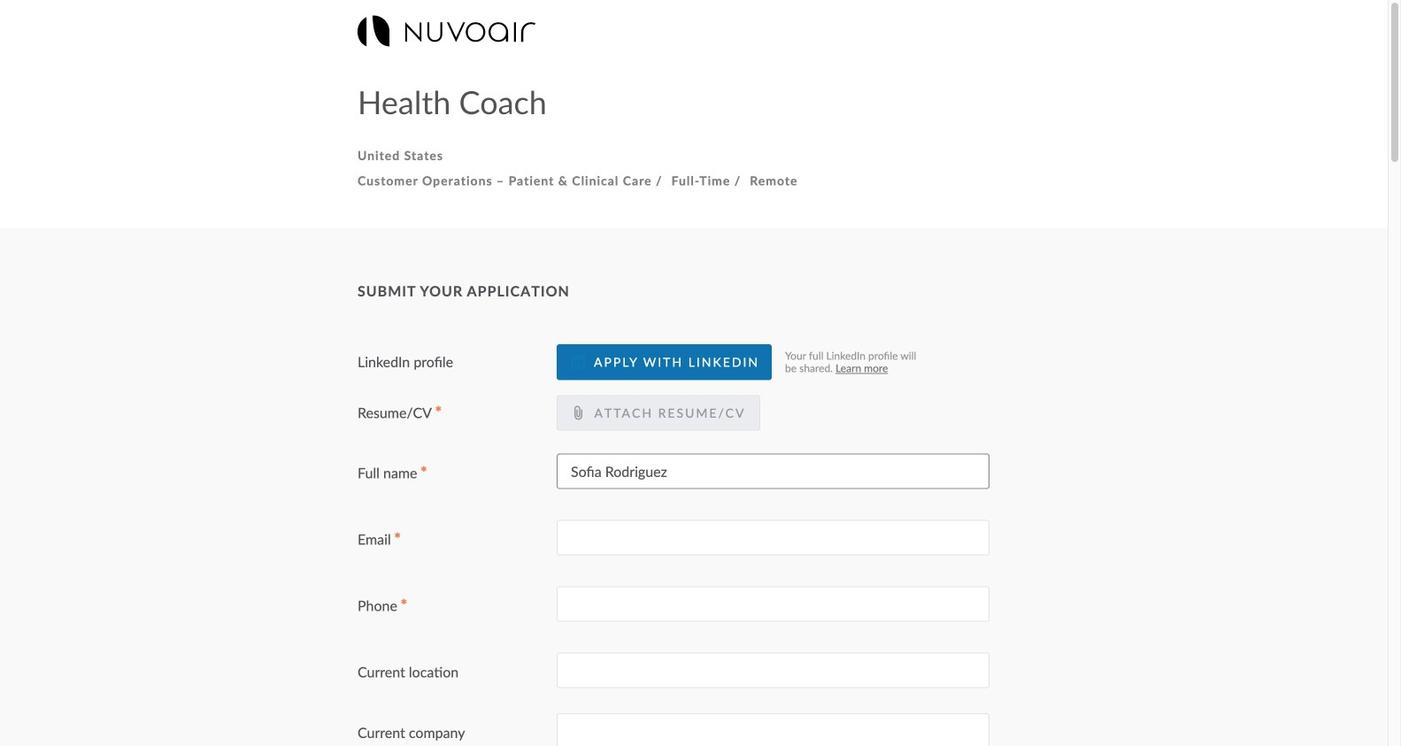 Task type: vqa. For each thing, say whether or not it's contained in the screenshot.
Lever logo
no



Task type: describe. For each thing, give the bounding box(es) containing it.
nuvoair logo image
[[358, 15, 536, 46]]



Task type: locate. For each thing, give the bounding box(es) containing it.
None text field
[[557, 587, 990, 622], [557, 653, 990, 689], [557, 587, 990, 622], [557, 653, 990, 689]]

None text field
[[557, 454, 990, 489], [557, 714, 990, 746], [557, 454, 990, 489], [557, 714, 990, 746]]

paperclip image
[[571, 406, 585, 420]]

None email field
[[557, 520, 990, 556]]



